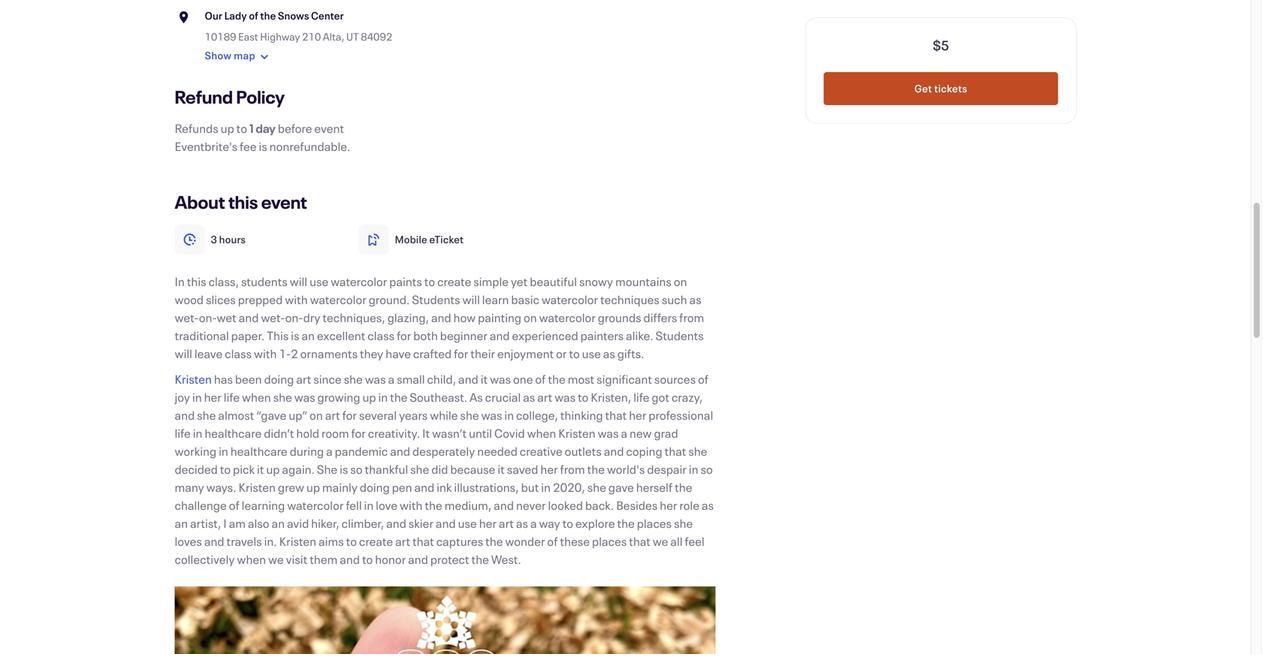 Task type: describe. For each thing, give the bounding box(es) containing it.
east
[[238, 30, 258, 44]]

mainly
[[322, 480, 358, 496]]

refund
[[175, 85, 233, 109]]

watercolor up techniques,
[[310, 292, 367, 308]]

was down most
[[555, 389, 576, 405]]

she down professional
[[689, 443, 708, 460]]

wet
[[217, 310, 237, 326]]

she left almost
[[197, 407, 216, 424]]

saved
[[507, 461, 538, 478]]

to right the "or"
[[569, 346, 580, 362]]

day
[[256, 120, 276, 136]]

skier
[[409, 516, 434, 532]]

kristen up 'joy'
[[175, 371, 212, 387]]

kristen down avid
[[279, 534, 317, 550]]

in right but
[[541, 480, 551, 496]]

most
[[568, 371, 595, 387]]

learn
[[482, 292, 509, 308]]

highway
[[260, 30, 300, 44]]

paper.
[[231, 328, 265, 344]]

avid
[[287, 516, 309, 532]]

and up world's
[[604, 443, 624, 460]]

honor
[[375, 552, 406, 568]]

looked
[[548, 498, 583, 514]]

1 horizontal spatial doing
[[360, 480, 390, 496]]

them
[[310, 552, 338, 568]]

this for in
[[187, 274, 206, 290]]

is inside 'refunds up to 1 day before event eventbrite's fee is nonrefundable.'
[[259, 138, 267, 154]]

was up crucial
[[490, 371, 511, 387]]

one
[[513, 371, 533, 387]]

outlets
[[565, 443, 602, 460]]

1 vertical spatial we
[[268, 552, 284, 568]]

up left again. on the left of page
[[266, 461, 280, 478]]

as right such
[[690, 292, 702, 308]]

she down as
[[460, 407, 479, 424]]

1 so from the left
[[350, 461, 363, 478]]

hours
[[219, 233, 246, 247]]

1 vertical spatial when
[[527, 425, 556, 442]]

1-
[[279, 346, 291, 362]]

in right fell
[[364, 498, 374, 514]]

such
[[662, 292, 687, 308]]

climber,
[[342, 516, 384, 532]]

from inside has been doing art since she was a small child, and it was one of the most significant sources of joy in her life when she was growing up in the southeast. as crucial as art was to kristen, life got crazy, and she almost "gave up" on art for several years while she was in college, thinking that her professional life in healthcare didn't hold room for creativity. it wasn't until covid when kristen was a new grad working in healthcare during a pandemic and desperately needed creative outlets and coping that she decided to pick it up again. she is so thankful she did because it saved her from the world's despair in so many ways. kristen grew up mainly doing pen and ink illustrations, but in 2020, she gave herself the challenge of learning watercolor fell in love with the medium, and never looked back. besides her role as an artist, i am also an avid hiker, climber, and skier and use her art as a way to explore the places she loves and travels in. kristen aims to create art that captures the wonder of these places that we all feel collectively when we visit them and to honor and protect the west.
[[560, 461, 585, 478]]

medium,
[[445, 498, 492, 514]]

she down role
[[674, 516, 693, 532]]

0 vertical spatial places
[[637, 516, 672, 532]]

glazing,
[[388, 310, 429, 326]]

and down love
[[386, 516, 407, 532]]

she up "growing" on the left of page
[[344, 371, 363, 387]]

as down painters
[[603, 346, 616, 362]]

that up despair
[[665, 443, 687, 460]]

and down creativity.
[[390, 443, 410, 460]]

in.
[[264, 534, 277, 550]]

to up thinking on the bottom left of the page
[[578, 389, 589, 405]]

never
[[516, 498, 546, 514]]

this for about
[[228, 190, 258, 214]]

1 vertical spatial healthcare
[[231, 443, 288, 460]]

back.
[[585, 498, 614, 514]]

kristen,
[[591, 389, 632, 405]]

these
[[560, 534, 590, 550]]

and down illustrations,
[[494, 498, 514, 514]]

wonder
[[505, 534, 545, 550]]

up right the grew
[[307, 480, 320, 496]]

in up several
[[378, 389, 388, 405]]

1 vertical spatial class
[[225, 346, 252, 362]]

a left new
[[621, 425, 628, 442]]

show map
[[205, 49, 255, 63]]

experienced
[[512, 328, 579, 344]]

and down artist,
[[204, 534, 224, 550]]

to right aims
[[346, 534, 357, 550]]

decided
[[175, 461, 218, 478]]

while
[[430, 407, 458, 424]]

and left ink
[[415, 480, 435, 496]]

in right 'joy'
[[192, 389, 202, 405]]

her down has
[[204, 389, 222, 405]]

for up pandemic
[[351, 425, 366, 442]]

a up she
[[326, 443, 333, 460]]

the left most
[[548, 371, 566, 387]]

mobile
[[395, 233, 427, 247]]

2 on- from the left
[[285, 310, 303, 326]]

0 horizontal spatial students
[[412, 292, 460, 308]]

tickets
[[935, 82, 968, 95]]

her up new
[[629, 407, 647, 424]]

policy
[[236, 85, 285, 109]]

snows
[[278, 9, 309, 23]]

2
[[291, 346, 298, 362]]

from inside the in this class, students will use watercolor paints to create simple yet beautiful snowy mountains on wood slices prepped with watercolor ground. students will learn basic watercolor techniques such as wet-on-wet and wet-on-dry techniques, glazing, and how painting on watercolor grounds differs from traditional paper. this is an excellent class for both beginner and experienced painters alike. students will leave class with 1-2 ornaments they have crafted for their enjoyment or to use as gifts.
[[680, 310, 705, 326]]

of right the one
[[535, 371, 546, 387]]

her down medium, at the left of page
[[479, 516, 497, 532]]

have
[[386, 346, 411, 362]]

wasn't
[[432, 425, 467, 442]]

2020,
[[553, 480, 585, 496]]

in right working
[[219, 443, 228, 460]]

the down the outlets
[[587, 461, 605, 478]]

art up honor
[[395, 534, 410, 550]]

been
[[235, 371, 262, 387]]

2 vertical spatial when
[[237, 552, 266, 568]]

besides
[[616, 498, 658, 514]]

she up back.
[[588, 480, 607, 496]]

nonrefundable.
[[270, 138, 351, 154]]

pen
[[392, 480, 412, 496]]

our lady of the snows center 10189 east highway 210 alta, ut 84092
[[205, 9, 393, 44]]

captures
[[436, 534, 483, 550]]

3
[[211, 233, 217, 247]]

eventbrite's
[[175, 138, 238, 154]]

1 vertical spatial event
[[261, 190, 307, 214]]

ut
[[346, 30, 359, 44]]

painters
[[581, 328, 624, 344]]

and down aims
[[340, 552, 360, 568]]

joy
[[175, 389, 190, 405]]

visit
[[286, 552, 308, 568]]

travels
[[227, 534, 262, 550]]

ornaments
[[300, 346, 358, 362]]

but
[[521, 480, 539, 496]]

grad
[[654, 425, 679, 442]]

of down way
[[547, 534, 558, 550]]

about this event
[[175, 190, 307, 214]]

love
[[376, 498, 398, 514]]

grounds
[[598, 310, 642, 326]]

challenge
[[175, 498, 227, 514]]

0 horizontal spatial an
[[175, 516, 188, 532]]

didn't
[[264, 425, 294, 442]]

both
[[414, 328, 438, 344]]

and up as
[[459, 371, 479, 387]]

and left how
[[431, 310, 452, 326]]

about
[[175, 190, 225, 214]]

college,
[[516, 407, 558, 424]]

during
[[290, 443, 324, 460]]

she
[[317, 461, 338, 478]]

and right honor
[[408, 552, 428, 568]]

was up the outlets
[[598, 425, 619, 442]]

for down glazing,
[[397, 328, 411, 344]]

to inside 'refunds up to 1 day before event eventbrite's fee is nonrefundable.'
[[236, 120, 247, 136]]

gifts.
[[618, 346, 645, 362]]

the down ink
[[425, 498, 443, 514]]

of up the am
[[229, 498, 240, 514]]

prepped
[[238, 292, 283, 308]]

as down the one
[[523, 389, 535, 405]]

in
[[175, 274, 185, 290]]

up inside 'refunds up to 1 day before event eventbrite's fee is nonrefundable.'
[[221, 120, 234, 136]]

also
[[248, 516, 270, 532]]

this
[[267, 328, 289, 344]]

dry
[[303, 310, 321, 326]]

the left west.
[[472, 552, 489, 568]]

child,
[[427, 371, 456, 387]]

1 horizontal spatial class
[[368, 328, 395, 344]]

several
[[359, 407, 397, 424]]

that down besides
[[629, 534, 651, 550]]

world's
[[607, 461, 645, 478]]

1 horizontal spatial it
[[481, 371, 488, 387]]

kristen down thinking on the bottom left of the page
[[559, 425, 596, 442]]

the down the small at the left bottom of the page
[[390, 389, 408, 405]]

the inside our lady of the snows center 10189 east highway 210 alta, ut 84092
[[260, 9, 276, 23]]

art up room
[[325, 407, 340, 424]]

0 horizontal spatial life
[[175, 425, 191, 442]]

creative
[[520, 443, 563, 460]]

mobile eticket
[[395, 233, 464, 247]]

was down they
[[365, 371, 386, 387]]

art up 'college,'
[[538, 389, 553, 405]]

show
[[205, 49, 232, 63]]

event inside 'refunds up to 1 day before event eventbrite's fee is nonrefundable.'
[[314, 120, 344, 136]]

watercolor inside has been doing art since she was a small child, and it was one of the most significant sources of joy in her life when she was growing up in the southeast. as crucial as art was to kristen, life got crazy, and she almost "gave up" on art for several years while she was in college, thinking that her professional life in healthcare didn't hold room for creativity. it wasn't until covid when kristen was a new grad working in healthcare during a pandemic and desperately needed creative outlets and coping that she decided to pick it up again. she is so thankful she did because it saved her from the world's despair in so many ways. kristen grew up mainly doing pen and ink illustrations, but in 2020, she gave herself the challenge of learning watercolor fell in love with the medium, and never looked back. besides her role as an artist, i am also an avid hiker, climber, and skier and use her art as a way to explore the places she loves and travels in. kristen aims to create art that captures the wonder of these places that we all feel collectively when we visit them and to honor and protect the west.
[[287, 498, 344, 514]]

that down skier
[[413, 534, 434, 550]]

watercolor up experienced
[[539, 310, 596, 326]]

art left since
[[296, 371, 311, 387]]

is inside the in this class, students will use watercolor paints to create simple yet beautiful snowy mountains on wood slices prepped with watercolor ground. students will learn basic watercolor techniques such as wet-on-wet and wet-on-dry techniques, glazing, and how painting on watercolor grounds differs from traditional paper. this is an excellent class for both beginner and experienced painters alike. students will leave class with 1-2 ornaments they have crafted for their enjoyment or to use as gifts.
[[291, 328, 299, 344]]



Task type: vqa. For each thing, say whether or not it's contained in the screenshot.
left it
yes



Task type: locate. For each thing, give the bounding box(es) containing it.
her
[[204, 389, 222, 405], [629, 407, 647, 424], [541, 461, 558, 478], [660, 498, 678, 514], [479, 516, 497, 532]]

basic
[[511, 292, 540, 308]]

refund policy
[[175, 85, 285, 109]]

is right this
[[291, 328, 299, 344]]

0 vertical spatial will
[[290, 274, 307, 290]]

1 horizontal spatial on-
[[285, 310, 303, 326]]

with inside has been doing art since she was a small child, and it was one of the most significant sources of joy in her life when she was growing up in the southeast. as crucial as art was to kristen, life got crazy, and she almost "gave up" on art for several years while she was in college, thinking that her professional life in healthcare didn't hold room for creativity. it wasn't until covid when kristen was a new grad working in healthcare during a pandemic and desperately needed creative outlets and coping that she decided to pick it up again. she is so thankful she did because it saved her from the world's despair in so many ways. kristen grew up mainly doing pen and ink illustrations, but in 2020, she gave herself the challenge of learning watercolor fell in love with the medium, and never looked back. besides her role as an artist, i am also an avid hiker, climber, and skier and use her art as a way to explore the places she loves and travels in. kristen aims to create art that captures the wonder of these places that we all feel collectively when we visit them and to honor and protect the west.
[[400, 498, 423, 514]]

use inside has been doing art since she was a small child, and it was one of the most significant sources of joy in her life when she was growing up in the southeast. as crucial as art was to kristen, life got crazy, and she almost "gave up" on art for several years while she was in college, thinking that her professional life in healthcare didn't hold room for creativity. it wasn't until covid when kristen was a new grad working in healthcare during a pandemic and desperately needed creative outlets and coping that she decided to pick it up again. she is so thankful she did because it saved her from the world's despair in so many ways. kristen grew up mainly doing pen and ink illustrations, but in 2020, she gave herself the challenge of learning watercolor fell in love with the medium, and never looked back. besides her role as an artist, i am also an avid hiker, climber, and skier and use her art as a way to explore the places she loves and travels in. kristen aims to create art that captures the wonder of these places that we all feel collectively when we visit them and to honor and protect the west.
[[458, 516, 477, 532]]

create inside has been doing art since she was a small child, and it was one of the most significant sources of joy in her life when she was growing up in the southeast. as crucial as art was to kristen, life got crazy, and she almost "gave up" on art for several years while she was in college, thinking that her professional life in healthcare didn't hold room for creativity. it wasn't until covid when kristen was a new grad working in healthcare during a pandemic and desperately needed creative outlets and coping that she decided to pick it up again. she is so thankful she did because it saved her from the world's despair in so many ways. kristen grew up mainly doing pen and ink illustrations, but in 2020, she gave herself the challenge of learning watercolor fell in love with the medium, and never looked back. besides her role as an artist, i am also an avid hiker, climber, and skier and use her art as a way to explore the places she loves and travels in. kristen aims to create art that captures the wonder of these places that we all feel collectively when we visit them and to honor and protect the west.
[[359, 534, 393, 550]]

students down differs
[[656, 328, 704, 344]]

0 horizontal spatial from
[[560, 461, 585, 478]]

on- up this
[[285, 310, 303, 326]]

1 wet- from the left
[[175, 310, 199, 326]]

create left simple
[[437, 274, 472, 290]]

watercolor up hiker, at the bottom of page
[[287, 498, 344, 514]]

way
[[539, 516, 561, 532]]

get
[[915, 82, 933, 95]]

a left way
[[531, 516, 537, 532]]

1 horizontal spatial so
[[701, 461, 713, 478]]

1 horizontal spatial we
[[653, 534, 669, 550]]

0 horizontal spatial class
[[225, 346, 252, 362]]

to left honor
[[362, 552, 373, 568]]

in this class, students will use watercolor paints to create simple yet beautiful snowy mountains on wood slices prepped with watercolor ground. students will learn basic watercolor techniques such as wet-on-wet and wet-on-dry techniques, glazing, and how painting on watercolor grounds differs from traditional paper. this is an excellent class for both beginner and experienced painters alike. students will leave class with 1-2 ornaments they have crafted for their enjoyment or to use as gifts.
[[175, 274, 705, 362]]

up left 1 on the top left of page
[[221, 120, 234, 136]]

up up several
[[363, 389, 376, 405]]

0 vertical spatial this
[[228, 190, 258, 214]]

role
[[680, 498, 700, 514]]

west.
[[491, 552, 522, 568]]

art up wonder
[[499, 516, 514, 532]]

1 horizontal spatial will
[[290, 274, 307, 290]]

for down beginner
[[454, 346, 469, 362]]

1 on- from the left
[[199, 310, 217, 326]]

refunds
[[175, 120, 218, 136]]

is inside has been doing art since she was a small child, and it was one of the most significant sources of joy in her life when she was growing up in the southeast. as crucial as art was to kristen, life got crazy, and she almost "gave up" on art for several years while she was in college, thinking that her professional life in healthcare didn't hold room for creativity. it wasn't until covid when kristen was a new grad working in healthcare during a pandemic and desperately needed creative outlets and coping that she decided to pick it up again. she is so thankful she did because it saved her from the world's despair in so many ways. kristen grew up mainly doing pen and ink illustrations, but in 2020, she gave herself the challenge of learning watercolor fell in love with the medium, and never looked back. besides her role as an artist, i am also an avid hiker, climber, and skier and use her art as a way to explore the places she loves and travels in. kristen aims to create art that captures the wonder of these places that we all feel collectively when we visit them and to honor and protect the west.
[[340, 461, 348, 478]]

was up until
[[481, 407, 502, 424]]

2 wet- from the left
[[261, 310, 285, 326]]

0 horizontal spatial event
[[261, 190, 307, 214]]

210
[[302, 30, 321, 44]]

and up paper.
[[239, 310, 259, 326]]

show map button
[[205, 44, 273, 68]]

watercolor up ground.
[[331, 274, 387, 290]]

1 horizontal spatial students
[[656, 328, 704, 344]]

use down painters
[[582, 346, 601, 362]]

create down climber, at the left bottom
[[359, 534, 393, 550]]

1 horizontal spatial places
[[637, 516, 672, 532]]

almost
[[218, 407, 254, 424]]

when down been
[[242, 389, 271, 405]]

use up dry in the top of the page
[[310, 274, 329, 290]]

0 vertical spatial from
[[680, 310, 705, 326]]

and down 'joy'
[[175, 407, 195, 424]]

0 horizontal spatial wet-
[[175, 310, 199, 326]]

1 horizontal spatial with
[[285, 292, 308, 308]]

techniques
[[601, 292, 660, 308]]

an down dry in the top of the page
[[302, 328, 315, 344]]

1 vertical spatial from
[[560, 461, 585, 478]]

it
[[481, 371, 488, 387], [257, 461, 264, 478], [498, 461, 505, 478]]

was up up"
[[294, 389, 315, 405]]

with left 1-
[[254, 346, 277, 362]]

1 vertical spatial students
[[656, 328, 704, 344]]

1
[[249, 120, 254, 136]]

before
[[278, 120, 312, 136]]

an inside the in this class, students will use watercolor paints to create simple yet beautiful snowy mountains on wood slices prepped with watercolor ground. students will learn basic watercolor techniques such as wet-on-wet and wet-on-dry techniques, glazing, and how painting on watercolor grounds differs from traditional paper. this is an excellent class for both beginner and experienced painters alike. students will leave class with 1-2 ornaments they have crafted for their enjoyment or to use as gifts.
[[302, 328, 315, 344]]

healthcare up pick on the left of the page
[[231, 443, 288, 460]]

"gave
[[256, 407, 287, 424]]

again.
[[282, 461, 315, 478]]

class down paper.
[[225, 346, 252, 362]]

event
[[314, 120, 344, 136], [261, 190, 307, 214]]

that down kristen,
[[605, 407, 627, 424]]

to right the paints
[[424, 274, 435, 290]]

1 horizontal spatial life
[[224, 389, 240, 405]]

use down medium, at the left of page
[[458, 516, 477, 532]]

0 horizontal spatial places
[[592, 534, 627, 550]]

to down looked
[[563, 516, 574, 532]]

0 vertical spatial use
[[310, 274, 329, 290]]

2 horizontal spatial use
[[582, 346, 601, 362]]

0 horizontal spatial doing
[[264, 371, 294, 387]]

1 horizontal spatial create
[[437, 274, 472, 290]]

2 horizontal spatial life
[[634, 389, 650, 405]]

1 vertical spatial create
[[359, 534, 393, 550]]

of right lady
[[249, 9, 258, 23]]

from up 2020,
[[560, 461, 585, 478]]

in
[[192, 389, 202, 405], [378, 389, 388, 405], [505, 407, 514, 424], [193, 425, 203, 442], [219, 443, 228, 460], [689, 461, 699, 478], [541, 480, 551, 496], [364, 498, 374, 514]]

refunds up to 1 day before event eventbrite's fee is nonrefundable.
[[175, 120, 351, 154]]

pick
[[233, 461, 255, 478]]

yet
[[511, 274, 528, 290]]

crucial
[[485, 389, 521, 405]]

eticket
[[429, 233, 464, 247]]

2 vertical spatial will
[[175, 346, 192, 362]]

as
[[470, 389, 483, 405]]

leave
[[195, 346, 223, 362]]

2 horizontal spatial it
[[498, 461, 505, 478]]

this inside the in this class, students will use watercolor paints to create simple yet beautiful snowy mountains on wood slices prepped with watercolor ground. students will learn basic watercolor techniques such as wet-on-wet and wet-on-dry techniques, glazing, and how painting on watercolor grounds differs from traditional paper. this is an excellent class for both beginner and experienced painters alike. students will leave class with 1-2 ornaments they have crafted for their enjoyment or to use as gifts.
[[187, 274, 206, 290]]

1 horizontal spatial wet-
[[261, 310, 285, 326]]

students
[[412, 292, 460, 308], [656, 328, 704, 344]]

10189
[[205, 30, 236, 44]]

1 vertical spatial is
[[291, 328, 299, 344]]

we down in.
[[268, 552, 284, 568]]

0 horizontal spatial use
[[310, 274, 329, 290]]

1 horizontal spatial is
[[291, 328, 299, 344]]

excellent
[[317, 328, 366, 344]]

ways.
[[206, 480, 236, 496]]

0 horizontal spatial it
[[257, 461, 264, 478]]

in up working
[[193, 425, 203, 442]]

her left role
[[660, 498, 678, 514]]

the down besides
[[617, 516, 635, 532]]

and down painting
[[490, 328, 510, 344]]

wet- up this
[[261, 310, 285, 326]]

1 horizontal spatial an
[[272, 516, 285, 532]]

of inside our lady of the snows center 10189 east highway 210 alta, ut 84092
[[249, 9, 258, 23]]

ink
[[437, 480, 452, 496]]

the up role
[[675, 480, 693, 496]]

1 vertical spatial this
[[187, 274, 206, 290]]

class up they
[[368, 328, 395, 344]]

2 horizontal spatial with
[[400, 498, 423, 514]]

because
[[450, 461, 496, 478]]

on
[[674, 274, 687, 290], [524, 310, 537, 326], [310, 407, 323, 424]]

their
[[471, 346, 495, 362]]

as up wonder
[[516, 516, 528, 532]]

wet-
[[175, 310, 199, 326], [261, 310, 285, 326]]

kristen link
[[175, 371, 212, 387]]

1 horizontal spatial use
[[458, 516, 477, 532]]

0 horizontal spatial on
[[310, 407, 323, 424]]

differs
[[644, 310, 677, 326]]

a left the small at the left bottom of the page
[[388, 371, 395, 387]]

2 horizontal spatial is
[[340, 461, 348, 478]]

pandemic
[[335, 443, 388, 460]]

1 vertical spatial will
[[463, 292, 480, 308]]

on-
[[199, 310, 217, 326], [285, 310, 303, 326]]

1 vertical spatial with
[[254, 346, 277, 362]]

0 vertical spatial when
[[242, 389, 271, 405]]

0 horizontal spatial will
[[175, 346, 192, 362]]

so right despair
[[701, 461, 713, 478]]

2 vertical spatial is
[[340, 461, 348, 478]]

ground.
[[369, 292, 410, 308]]

life
[[224, 389, 240, 405], [634, 389, 650, 405], [175, 425, 191, 442]]

slices
[[206, 292, 236, 308]]

beginner
[[440, 328, 488, 344]]

0 vertical spatial students
[[412, 292, 460, 308]]

0 vertical spatial is
[[259, 138, 267, 154]]

aims
[[319, 534, 344, 550]]

map
[[234, 49, 255, 63]]

1 horizontal spatial on
[[524, 310, 537, 326]]

alta,
[[323, 30, 345, 44]]

1 vertical spatial places
[[592, 534, 627, 550]]

doing down the thankful
[[360, 480, 390, 496]]

until
[[469, 425, 492, 442]]

0 vertical spatial we
[[653, 534, 669, 550]]

2 horizontal spatial on
[[674, 274, 687, 290]]

kristen up learning
[[239, 480, 276, 496]]

all
[[671, 534, 683, 550]]

loves
[[175, 534, 202, 550]]

gave
[[609, 480, 634, 496]]

got
[[652, 389, 670, 405]]

1 horizontal spatial this
[[228, 190, 258, 214]]

of up the crazy,
[[698, 371, 709, 387]]

0 vertical spatial event
[[314, 120, 344, 136]]

get tickets
[[915, 82, 968, 95]]

when up creative
[[527, 425, 556, 442]]

in right despair
[[689, 461, 699, 478]]

84092
[[361, 30, 393, 44]]

the up west.
[[486, 534, 503, 550]]

she
[[344, 371, 363, 387], [273, 389, 292, 405], [197, 407, 216, 424], [460, 407, 479, 424], [689, 443, 708, 460], [410, 461, 429, 478], [588, 480, 607, 496], [674, 516, 693, 532]]

for down "growing" on the left of page
[[342, 407, 357, 424]]

0 vertical spatial healthcare
[[205, 425, 262, 442]]

growing
[[318, 389, 360, 405]]

the up the highway
[[260, 9, 276, 23]]

create inside the in this class, students will use watercolor paints to create simple yet beautiful snowy mountains on wood slices prepped with watercolor ground. students will learn basic watercolor techniques such as wet-on-wet and wet-on-dry techniques, glazing, and how painting on watercolor grounds differs from traditional paper. this is an excellent class for both beginner and experienced painters alike. students will leave class with 1-2 ornaments they have crafted for their enjoyment or to use as gifts.
[[437, 274, 472, 290]]

we
[[653, 534, 669, 550], [268, 552, 284, 568]]

1 vertical spatial doing
[[360, 480, 390, 496]]

2 so from the left
[[701, 461, 713, 478]]

1 horizontal spatial event
[[314, 120, 344, 136]]

0 horizontal spatial we
[[268, 552, 284, 568]]

in up covid in the bottom left of the page
[[505, 407, 514, 424]]

new
[[630, 425, 652, 442]]

places
[[637, 516, 672, 532], [592, 534, 627, 550]]

0 horizontal spatial so
[[350, 461, 363, 478]]

herself
[[636, 480, 673, 496]]

1 horizontal spatial from
[[680, 310, 705, 326]]

watercolor down the beautiful in the top of the page
[[542, 292, 598, 308]]

1 vertical spatial on
[[524, 310, 537, 326]]

and up captures
[[436, 516, 456, 532]]

0 vertical spatial create
[[437, 274, 472, 290]]

did
[[432, 461, 448, 478]]

0 horizontal spatial on-
[[199, 310, 217, 326]]

2 vertical spatial on
[[310, 407, 323, 424]]

it right pick on the left of the page
[[257, 461, 264, 478]]

2 vertical spatial with
[[400, 498, 423, 514]]

covid
[[495, 425, 525, 442]]

with down pen
[[400, 498, 423, 514]]

0 horizontal spatial create
[[359, 534, 393, 550]]

life up working
[[175, 425, 191, 442]]

0 horizontal spatial this
[[187, 274, 206, 290]]

she up "gave
[[273, 389, 292, 405]]

healthcare down almost
[[205, 425, 262, 442]]

event down nonrefundable.
[[261, 190, 307, 214]]

paints
[[390, 274, 422, 290]]

as right role
[[702, 498, 714, 514]]

0 horizontal spatial with
[[254, 346, 277, 362]]

significant
[[597, 371, 652, 387]]

on inside has been doing art since she was a small child, and it was one of the most significant sources of joy in her life when she was growing up in the southeast. as crucial as art was to kristen, life got crazy, and she almost "gave up" on art for several years while she was in college, thinking that her professional life in healthcare didn't hold room for creativity. it wasn't until covid when kristen was a new grad working in healthcare during a pandemic and desperately needed creative outlets and coping that she decided to pick it up again. she is so thankful she did because it saved her from the world's despair in so many ways. kristen grew up mainly doing pen and ink illustrations, but in 2020, she gave herself the challenge of learning watercolor fell in love with the medium, and never looked back. besides her role as an artist, i am also an avid hiker, climber, and skier and use her art as a way to explore the places she loves and travels in. kristen aims to create art that captures the wonder of these places that we all feel collectively when we visit them and to honor and protect the west.
[[310, 407, 323, 424]]

$5
[[933, 36, 950, 54]]

doing down 1-
[[264, 371, 294, 387]]

when down the travels
[[237, 552, 266, 568]]

2 vertical spatial use
[[458, 516, 477, 532]]

to up the "ways."
[[220, 461, 231, 478]]

her down creative
[[541, 461, 558, 478]]

0 horizontal spatial is
[[259, 138, 267, 154]]

2 horizontal spatial will
[[463, 292, 480, 308]]

0 vertical spatial class
[[368, 328, 395, 344]]

2 horizontal spatial an
[[302, 328, 315, 344]]

desperately
[[413, 443, 475, 460]]

1 vertical spatial use
[[582, 346, 601, 362]]

protect
[[431, 552, 469, 568]]

feel
[[685, 534, 705, 550]]

students up glazing,
[[412, 292, 460, 308]]

with
[[285, 292, 308, 308], [254, 346, 277, 362], [400, 498, 423, 514]]

wood
[[175, 292, 204, 308]]

as
[[690, 292, 702, 308], [603, 346, 616, 362], [523, 389, 535, 405], [702, 498, 714, 514], [516, 516, 528, 532]]

0 vertical spatial on
[[674, 274, 687, 290]]

0 vertical spatial with
[[285, 292, 308, 308]]

i
[[223, 516, 227, 532]]

she left did
[[410, 461, 429, 478]]

despair
[[647, 461, 687, 478]]

coping
[[626, 443, 663, 460]]

0 vertical spatial doing
[[264, 371, 294, 387]]

has
[[214, 371, 233, 387]]



